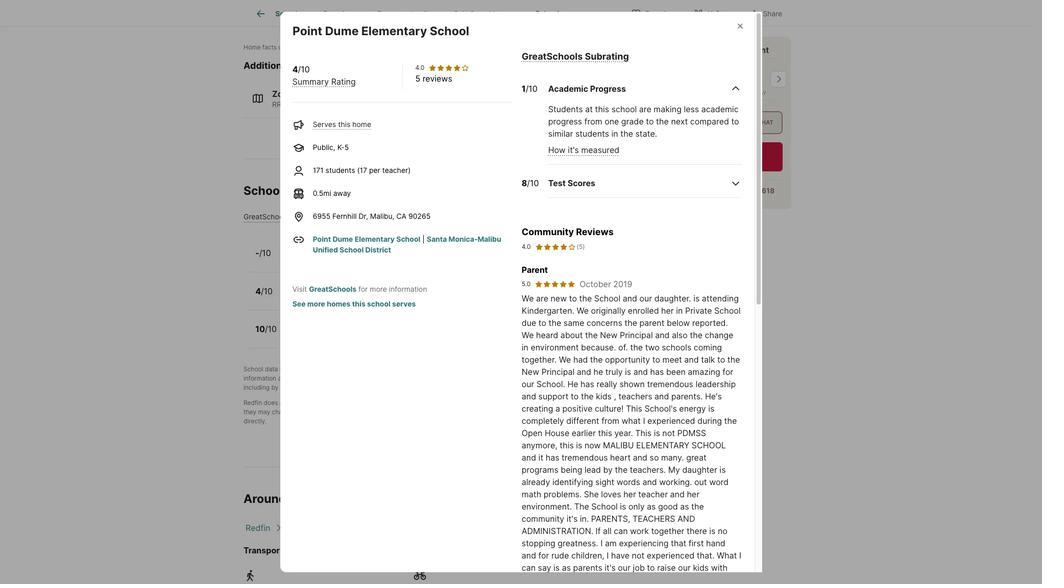 Task type: vqa. For each thing, say whether or not it's contained in the screenshot.
up
no



Task type: describe. For each thing, give the bounding box(es) containing it.
districts,
[[590, 375, 615, 383]]

school inside santa monica-malibu unified school district
[[340, 246, 364, 254]]

2 their from the left
[[499, 375, 512, 383]]

1 vertical spatial it's
[[567, 514, 578, 524]]

school down support
[[554, 409, 573, 416]]

at inside "students at this school are making less academic progress from one grade to the next compared to similar students in the state."
[[585, 104, 593, 115]]

and down "stopping"
[[522, 551, 536, 561]]

energy
[[679, 404, 706, 414]]

1 vertical spatial this
[[636, 428, 652, 439]]

daughter
[[683, 465, 718, 475]]

to up the state. on the right
[[646, 117, 654, 127]]

summary inside the 4 /10 summary rating
[[292, 77, 329, 87]]

schools inside we are new to the school and our daughter. is attending kindergarten. we originally enrolled her in private school due to the same concerns the parent below reported. we heard about the new principal and also the change in environment because. of. the two schools coming together. we had the opportunity to meet and talk to the new principal and he truly is and has been amazing for our school. he has really shown tremendous leadership and support to the kids , teachers and parents. he's creating a positive culture! this school's energy is completely different from what i experienced during the open house earlier this year. this is not pdmss anymore, this is now malibu elementary school and it has tremendous heart and so many. great programs being lead by the teachers. my daughter is already identifying sight words and working. out word math problems. she loves her teacher and her environment. the school is only as good as the community it's in. parents, teachers and administration. if all can work together there is no stopping greatness. i am experiencing that first hand and for rude children, i have not experienced that. what i can say is as parents it's our job to raise our kids with respect, humility and empathy.
[[662, 343, 692, 353]]

this right around
[[289, 492, 311, 507]]

greatschools subrating link
[[522, 51, 629, 62]]

information inside the , a nonprofit organization. redfin recommends buyers and renters use greatschools information and ratings as a
[[244, 375, 276, 383]]

by right provided
[[313, 366, 320, 373]]

a up conduct
[[365, 366, 368, 373]]

greatschools link
[[309, 285, 357, 294]]

first inside we are new to the school and our daughter. is attending kindergarten. we originally enrolled her in private school due to the same concerns the parent below reported. we heard about the new principal and also the change in environment because. of. the two schools coming together. we had the opportunity to meet and talk to the new principal and he truly is and has been amazing for our school. he has really shown tremendous leadership and support to the kids , teachers and parents. he's creating a positive culture! this school's energy is completely different from what i experienced during the open house earlier this year. this is not pdmss anymore, this is now malibu elementary school and it has tremendous heart and so many. great programs being lead by the teachers. my daughter is already identifying sight words and working. out word math problems. she loves her teacher and her environment. the school is only as good as the community it's in. parents, teachers and administration. if all can work together there is no stopping greatness. i am experiencing that first hand and for rude children, i have not experienced that. what i can say is as parents it's our job to raise our kids with respect, humility and empathy.
[[689, 539, 704, 549]]

0 horizontal spatial 4.0
[[415, 64, 425, 71]]

tax
[[477, 9, 487, 18]]

being
[[561, 465, 582, 475]]

with inside we are new to the school and our daughter. is attending kindergarten. we originally enrolled her in private school due to the same concerns the parent below reported. we heard about the new principal and also the change in environment because. of. the two schools coming together. we had the opportunity to meet and talk to the new principal and he truly is and has been amazing for our school. he has really shown tremendous leadership and support to the kids , teachers and parents. he's creating a positive culture! this school's energy is completely different from what i experienced during the open house earlier this year. this is not pdmss anymore, this is now malibu elementary school and it has tremendous heart and so many. great programs being lead by the teachers. my daughter is already identifying sight words and working. out word math problems. she loves her teacher and her environment. the school is only as good as the community it's in. parents, teachers and administration. if all can work together there is no stopping greatness. i am experiencing that first hand and for rude children, i have not experienced that. what i can say is as parents it's our job to raise our kids with respect, humility and empathy.
[[711, 563, 728, 574]]

2 horizontal spatial 5
[[415, 74, 420, 84]]

redfin up they
[[244, 399, 262, 407]]

environment
[[531, 343, 579, 353]]

not inside school service boundaries are intended to be used as a reference only; they may change and are not
[[319, 409, 328, 416]]

school down attending
[[715, 306, 741, 316]]

be inside guaranteed to be accurate. to verify school enrollment eligibility, contact the school district directly.
[[372, 409, 380, 416]]

search
[[275, 9, 300, 18]]

and down had
[[577, 367, 591, 377]]

public, inside point dume elementary school dialog
[[313, 143, 335, 152]]

homes
[[327, 300, 351, 308]]

the down the kindergarten.
[[549, 318, 562, 328]]

talk
[[701, 355, 715, 365]]

school down visit greatschools for more information
[[367, 300, 391, 308]]

we up "same"
[[577, 306, 589, 316]]

0 horizontal spatial can
[[522, 563, 536, 574]]

redfin left premier
[[686, 45, 712, 55]]

similar
[[548, 129, 573, 139]]

0 vertical spatial experienced
[[648, 416, 695, 426]]

0 vertical spatial tremendous
[[647, 379, 694, 390]]

redfin inside the , a nonprofit organization. redfin recommends buyers and renters use greatschools information and ratings as a
[[437, 366, 455, 373]]

share button
[[740, 2, 791, 23]]

/10 for 1 /10
[[526, 84, 538, 94]]

to inside school service boundaries are intended to be used as a reference only; they may change and are not
[[520, 399, 526, 407]]

0.5mi inside the point dume elementary school public, k-5 • serves this home • 0.5mi
[[395, 293, 413, 302]]

parents
[[573, 563, 603, 574]]

experiencing
[[619, 539, 669, 549]]

teachers
[[633, 514, 675, 524]]

and down parents
[[588, 576, 602, 585]]

4 for 4 /10
[[255, 286, 261, 297]]

daughter.
[[655, 294, 691, 304]]

so
[[650, 453, 659, 463]]

is up elementary
[[654, 428, 660, 439]]

we down 5.0
[[522, 294, 534, 304]]

and left so
[[633, 453, 648, 463]]

the down heart
[[615, 465, 628, 475]]

1 horizontal spatial rating 4.0 out of 5 element
[[535, 243, 576, 252]]

| inside zoning rr1 | permitted: single-family, two-family, adu, commercial
[[287, 100, 289, 109]]

to up heard
[[539, 318, 547, 328]]

test scores button
[[548, 169, 742, 198]]

2 family, from the left
[[395, 100, 419, 109]]

from inside "students at this school are making less academic progress from one grade to the next compared to similar students in the state."
[[585, 117, 603, 127]]

contact
[[519, 409, 541, 416]]

intended
[[493, 399, 518, 407]]

not right the does
[[280, 399, 289, 407]]

(424)
[[719, 187, 739, 195]]

school down apn
[[430, 24, 469, 38]]

measured
[[581, 145, 620, 155]]

&
[[470, 9, 475, 18]]

the up positive
[[581, 392, 594, 402]]

is right 'say'
[[554, 563, 560, 574]]

public, inside malibu middle public, n/a • serves this home • 1.4mi
[[284, 255, 307, 264]]

and down 'working.'
[[670, 490, 685, 500]]

point dume elementary school
[[292, 24, 469, 38]]

monica-
[[449, 235, 478, 244]]

is up word
[[720, 465, 726, 475]]

greatschools up homes
[[309, 285, 357, 294]]

great
[[687, 453, 707, 463]]

a right ratings at the bottom
[[321, 375, 324, 383]]

1 horizontal spatial 4.0
[[522, 243, 531, 251]]

2 vertical spatial has
[[546, 453, 560, 463]]

not up job
[[632, 551, 645, 561]]

a left premier
[[679, 45, 684, 55]]

school down service
[[437, 409, 456, 416]]

rr1
[[272, 100, 285, 109]]

our up enrolled
[[640, 294, 652, 304]]

amazing
[[688, 367, 721, 377]]

zoning rr1 | permitted: single-family, two-family, adu, commercial
[[272, 89, 480, 109]]

change inside we are new to the school and our daughter. is attending kindergarten. we originally enrolled her in private school due to the same concerns the parent below reported. we heard about the new principal and also the change in environment because. of. the two schools coming together. we had the opportunity to meet and talk to the new principal and he truly is and has been amazing for our school. he has really shown tremendous leadership and support to the kids , teachers and parents. he's creating a positive culture! this school's energy is completely different from what i experienced during the open house earlier this year. this is not pdmss anymore, this is now malibu elementary school and it has tremendous heart and so many. great programs being lead by the teachers. my daughter is already identifying sight words and working. out word math problems. she loves her teacher and her environment. the school is only as good as the community it's in. parents, teachers and administration. if all can work together there is no stopping greatness. i am experiencing that first hand and for rude children, i have not experienced that. what i can say is as parents it's our job to raise our kids with respect, humility and empathy.
[[705, 330, 734, 341]]

heard
[[536, 330, 558, 341]]

academic
[[548, 84, 588, 94]]

to down two
[[653, 355, 660, 365]]

school up 1.4mi
[[396, 235, 421, 244]]

point dume elementary school public, k-5 • serves this home • 0.5mi
[[284, 282, 413, 302]]

nonprofit
[[370, 366, 396, 373]]

the inside guaranteed to be accurate. to verify school enrollment eligibility, contact the school district directly.
[[542, 409, 552, 416]]

below
[[667, 318, 690, 328]]

0 horizontal spatial kids
[[596, 392, 612, 402]]

anymore,
[[522, 441, 558, 451]]

october 2019
[[580, 279, 633, 290]]

desired
[[514, 375, 536, 383]]

4 for 4 /10 summary rating
[[292, 64, 298, 75]]

as up and
[[680, 502, 689, 512]]

as inside the , a nonprofit organization. redfin recommends buyers and renters use greatschools information and ratings as a
[[312, 375, 319, 383]]

see more homes this school serves link
[[292, 300, 416, 308]]

and up contacting at the bottom of page
[[278, 375, 289, 383]]

point dume elementary school |
[[313, 235, 427, 244]]

not up elementary
[[663, 428, 675, 439]]

school up originally
[[594, 294, 621, 304]]

are inside "students at this school are making less academic progress from one grade to the next compared to similar students in the state."
[[639, 104, 652, 115]]

meet
[[663, 355, 682, 365]]

santa monica-malibu unified school district link
[[313, 235, 501, 254]]

my
[[668, 465, 680, 475]]

/10 for 4 /10
[[261, 286, 273, 297]]

and right step,
[[355, 375, 366, 383]]

are down endorse
[[308, 409, 317, 416]]

1 vertical spatial 5
[[345, 143, 349, 152]]

next image
[[771, 71, 787, 87]]

tour for tour in person
[[646, 119, 662, 126]]

1 horizontal spatial schools
[[537, 375, 560, 383]]

/10 for 4 /10 summary rating
[[298, 64, 310, 75]]

to down he
[[571, 392, 579, 402]]

test scores
[[548, 178, 596, 189]]

this down house
[[560, 441, 574, 451]]

resources
[[292, 60, 337, 71]]

two-
[[378, 100, 395, 109]]

compared
[[690, 117, 729, 127]]

working.
[[660, 478, 692, 488]]

and up 'redfin does not endorse or guarantee this information.'
[[313, 384, 324, 392]]

k- inside point dume elementary school dialog
[[337, 143, 345, 152]]

to down academic
[[732, 117, 739, 127]]

the up he
[[590, 355, 603, 365]]

greatschools up "academic"
[[522, 51, 583, 62]]

malibu inside santa monica-malibu unified school district
[[478, 235, 501, 244]]

tour for tour via video chat
[[710, 119, 726, 126]]

favorite button
[[623, 2, 681, 23]]

we up the use
[[559, 355, 571, 365]]

themselves.
[[383, 384, 418, 392]]

overview
[[323, 9, 355, 18]]

4468006012
[[566, 9, 615, 19]]

and left talk
[[685, 355, 699, 365]]

own
[[408, 375, 420, 383]]

schools inside tab
[[535, 9, 563, 18]]

the down enrolled
[[625, 318, 637, 328]]

making
[[654, 104, 682, 115]]

-
[[255, 248, 259, 259]]

k- inside the point dume elementary school public, k-5 • serves this home • 0.5mi
[[309, 293, 316, 302]]

tour in person
[[646, 119, 694, 126]]

they
[[244, 409, 256, 416]]

together
[[651, 527, 685, 537]]

be inside school service boundaries are intended to be used as a reference only; they may change and are not
[[528, 399, 535, 407]]

point for point dume elementary school public, k-5 • serves this home • 0.5mi
[[284, 282, 305, 292]]

elementary for point dume elementary school public, k-5 • serves this home • 0.5mi
[[332, 282, 378, 292]]

our down "renters"
[[522, 379, 535, 390]]

point for point dume elementary school |
[[313, 235, 331, 244]]

all
[[603, 527, 612, 537]]

the right during
[[725, 416, 737, 426]]

is right data
[[280, 366, 284, 373]]

children,
[[572, 551, 605, 561]]

1 horizontal spatial her
[[661, 306, 674, 316]]

this down "single-"
[[338, 120, 351, 129]]

2 horizontal spatial has
[[650, 367, 664, 377]]

, inside we are new to the school and our daughter. is attending kindergarten. we originally enrolled her in private school due to the same concerns the parent below reported. we heard about the new principal and also the change in environment because. of. the two schools coming together. we had the opportunity to meet and talk to the new principal and he truly is and has been amazing for our school. he has really shown tremendous leadership and support to the kids , teachers and parents. he's creating a positive culture! this school's energy is completely different from what i experienced during the open house earlier this year. this is not pdmss anymore, this is now malibu elementary school and it has tremendous heart and so many. great programs being lead by the teachers. my daughter is already identifying sight words and working. out word math problems. she loves her teacher and her environment. the school is only as good as the community it's in. parents, teachers and administration. if all can work together there is no stopping greatness. i am experiencing that first hand and for rude children, i have not experienced that. what i can say is as parents it's our job to raise our kids with respect, humility and empathy.
[[614, 392, 616, 402]]

is left no
[[710, 527, 716, 537]]

we down due
[[522, 330, 534, 341]]

4 for 4 saturday
[[739, 68, 752, 91]]

our up empathy.
[[618, 563, 631, 574]]

the up and
[[692, 502, 704, 512]]

administration.
[[522, 527, 594, 537]]

1 vertical spatial new
[[522, 367, 539, 377]]

and down 2019 at the top of page
[[623, 294, 637, 304]]

4 /10
[[255, 286, 273, 297]]

respect,
[[522, 576, 553, 585]]

school data is provided by greatschools
[[244, 366, 361, 373]]

as up humility
[[562, 563, 571, 574]]

about
[[561, 330, 583, 341]]

verify
[[419, 409, 435, 416]]

1 vertical spatial has
[[581, 379, 595, 390]]

of.
[[619, 343, 628, 353]]

1 horizontal spatial can
[[614, 527, 628, 537]]

schools tab
[[524, 2, 575, 26]]

and up creating
[[522, 392, 536, 402]]

students inside "students at this school are making less academic progress from one grade to the next compared to similar students in the state."
[[576, 129, 609, 139]]

earlier
[[572, 428, 596, 439]]

greatschools up - /10
[[244, 213, 289, 221]]

greatschools up step,
[[322, 366, 361, 373]]

or inside first step, and conduct their own investigation to determine their desired schools or school districts, including by contacting and visiting the schools themselves.
[[561, 375, 567, 383]]

1 vertical spatial students
[[326, 166, 355, 175]]

and left it
[[522, 453, 536, 463]]

0 horizontal spatial her
[[624, 490, 636, 500]]

greatschools subrating
[[522, 51, 629, 62]]

loves
[[601, 490, 621, 500]]

lead
[[585, 465, 601, 475]]

is down earlier
[[576, 441, 583, 451]]

2 vertical spatial for
[[539, 551, 549, 561]]

this inside "students at this school are making less academic progress from one grade to the next compared to similar students in the state."
[[595, 104, 609, 115]]

to
[[410, 409, 417, 416]]

serves inside the point dume elementary school public, k-5 • serves this home • 0.5mi
[[328, 293, 351, 302]]

provided
[[286, 366, 312, 373]]

5618
[[758, 187, 775, 195]]

the right talk
[[728, 355, 740, 365]]

1 their from the left
[[393, 375, 406, 383]]

as down the 'teacher' at right
[[647, 502, 656, 512]]

what
[[717, 551, 737, 561]]

as inside school service boundaries are intended to be used as a reference only; they may change and are not
[[553, 399, 559, 407]]

there
[[687, 527, 707, 537]]

see
[[292, 300, 306, 308]]

x-
[[708, 9, 715, 18]]

the down making
[[656, 117, 669, 127]]

1 /10
[[522, 84, 538, 94]]

rude
[[552, 551, 569, 561]]

0 vertical spatial it's
[[568, 145, 579, 155]]

parents.
[[672, 392, 703, 402]]

in up together.
[[522, 343, 529, 353]]

additional
[[244, 60, 290, 71]]

saturday
[[739, 90, 767, 97]]

and up 'desired'
[[518, 366, 529, 373]]

0 horizontal spatial with
[[660, 45, 677, 55]]

really
[[597, 379, 618, 390]]

this up now
[[598, 428, 612, 439]]

/10 for 8 /10
[[527, 178, 539, 189]]

this up guaranteed
[[355, 399, 366, 407]]

am
[[605, 539, 617, 549]]

by right updated
[[304, 43, 311, 51]]

identifying
[[553, 478, 593, 488]]

near
[[305, 546, 323, 556]]

and up shown
[[634, 367, 648, 377]]

1 for 1
[[421, 9, 424, 19]]

dume for point dume elementary school |
[[333, 235, 353, 244]]

is down opportunity
[[625, 367, 631, 377]]

open
[[522, 428, 543, 439]]

0.5mi inside point dume elementary school dialog
[[313, 189, 331, 198]]

the down the 'october'
[[579, 294, 592, 304]]



Task type: locate. For each thing, give the bounding box(es) containing it.
point dume elementary school dialog
[[280, 12, 762, 585]]

to inside guaranteed to be accurate. to verify school enrollment eligibility, contact the school district directly.
[[365, 409, 371, 416]]

redfin
[[686, 45, 712, 55], [437, 366, 455, 373], [244, 399, 262, 407], [246, 523, 270, 534]]

0 horizontal spatial students
[[326, 166, 355, 175]]

rating inside the 4 /10 summary rating
[[331, 77, 356, 87]]

(5)
[[577, 243, 585, 251]]

schools down also
[[662, 343, 692, 353]]

0 horizontal spatial new
[[522, 367, 539, 377]]

programs
[[522, 465, 559, 475]]

schools down conduct
[[359, 384, 381, 392]]

available:
[[679, 159, 706, 167]]

1 inside point dume elementary school dialog
[[522, 84, 526, 94]]

0 vertical spatial from
[[585, 117, 603, 127]]

around this home
[[244, 492, 346, 507]]

rating 5.0 out of 5 element
[[535, 280, 576, 289]]

malibu inside malibu middle public, n/a • serves this home • 1.4mi
[[284, 244, 311, 254]]

/10 down 4 /10
[[265, 324, 277, 335]]

have
[[611, 551, 630, 561]]

0 horizontal spatial 4
[[255, 286, 261, 297]]

today
[[708, 159, 725, 167]]

1 vertical spatial rating 4.0 out of 5 element
[[535, 243, 576, 252]]

1 vertical spatial schools
[[537, 375, 560, 383]]

and down teachers.
[[643, 478, 657, 488]]

5 inside the point dume elementary school public, k-5 • serves this home • 0.5mi
[[316, 293, 320, 302]]

1 horizontal spatial 0.5mi
[[395, 293, 413, 302]]

first inside first step, and conduct their own investigation to determine their desired schools or school districts, including by contacting and visiting the schools themselves.
[[326, 375, 337, 383]]

malibu
[[478, 235, 501, 244], [284, 244, 311, 254]]

endorse
[[291, 399, 315, 407]]

enrollment
[[458, 409, 488, 416]]

school up parents,
[[592, 502, 618, 512]]

1 vertical spatial |
[[423, 235, 425, 244]]

1 horizontal spatial at
[[727, 159, 733, 167]]

organization.
[[398, 366, 435, 373]]

words
[[617, 478, 640, 488]]

0 vertical spatial kids
[[596, 392, 612, 402]]

0 vertical spatial more
[[370, 285, 387, 294]]

serves inside malibu middle public, n/a • serves this home • 1.4mi
[[329, 255, 353, 264]]

information.
[[368, 399, 402, 407]]

1 horizontal spatial new
[[600, 330, 618, 341]]

1 vertical spatial public,
[[284, 255, 307, 264]]

1 vertical spatial more
[[307, 300, 325, 308]]

is up private
[[694, 294, 700, 304]]

0 horizontal spatial their
[[393, 375, 406, 383]]

are
[[639, 104, 652, 115], [536, 294, 549, 304], [482, 399, 491, 407], [308, 409, 317, 416]]

1 vertical spatial experienced
[[647, 551, 695, 561]]

summary
[[292, 77, 329, 87], [291, 213, 323, 221]]

1 horizontal spatial schools
[[535, 9, 563, 18]]

sight
[[596, 478, 615, 488]]

0 vertical spatial can
[[614, 527, 628, 537]]

dume inside the point dume elementary school public, k-5 • serves this home • 0.5mi
[[307, 282, 330, 292]]

0.5mi left away
[[313, 189, 331, 198]]

2 horizontal spatial 4
[[739, 68, 752, 91]]

1 horizontal spatial |
[[423, 235, 425, 244]]

how it's measured link
[[548, 145, 620, 155]]

sale & tax history tab
[[442, 2, 524, 26]]

or left he
[[561, 375, 567, 383]]

school down had
[[569, 375, 588, 383]]

stopping
[[522, 539, 556, 549]]

at inside button
[[727, 159, 733, 167]]

0 vertical spatial or
[[561, 375, 567, 383]]

rating
[[331, 77, 356, 87], [325, 213, 346, 221]]

from inside we are new to the school and our daughter. is attending kindergarten. we originally enrolled her in private school due to the same concerns the parent below reported. we heard about the new principal and also the change in environment because. of. the two schools coming together. we had the opportunity to meet and talk to the new principal and he truly is and has been amazing for our school. he has really shown tremendous leadership and support to the kids , teachers and parents. he's creating a positive culture! this school's energy is completely different from what i experienced during the open house earlier this year. this is not pdmss anymore, this is now malibu elementary school and it has tremendous heart and so many. great programs being lead by the teachers. my daughter is already identifying sight words and working. out word math problems. she loves her teacher and her environment. the school is only as good as the community it's in. parents, teachers and administration. if all can work together there is no stopping greatness. i am experiencing that first hand and for rude children, i have not experienced that. what i can say is as parents it's our job to raise our kids with respect, humility and empathy.
[[602, 416, 620, 426]]

1 vertical spatial 4.0
[[522, 243, 531, 251]]

district
[[365, 246, 391, 254]]

the right of.
[[630, 343, 643, 353]]

297-
[[741, 187, 758, 195]]

elementary down property
[[361, 24, 427, 38]]

malibu,
[[370, 212, 395, 221]]

0.5mi down 1.4mi
[[395, 293, 413, 302]]

(424) 297-5618
[[719, 187, 775, 195]]

been
[[666, 367, 686, 377]]

0 vertical spatial at
[[585, 104, 593, 115]]

1 horizontal spatial ,
[[614, 392, 616, 402]]

0 horizontal spatial tremendous
[[562, 453, 608, 463]]

information up including
[[244, 375, 276, 383]]

a down support
[[556, 404, 560, 414]]

opportunity
[[605, 355, 650, 365]]

0 vertical spatial k-
[[337, 143, 345, 152]]

schools up greatschools summary rating at the left of the page
[[244, 184, 290, 198]]

favorite
[[645, 9, 672, 18]]

0 vertical spatial 1
[[421, 9, 424, 19]]

the down "grade"
[[621, 129, 633, 139]]

in down making
[[663, 119, 669, 126]]

n/a
[[309, 255, 321, 264]]

k- right see
[[309, 293, 316, 302]]

by
[[304, 43, 311, 51], [313, 366, 320, 373], [271, 384, 279, 392], [603, 465, 613, 475]]

1 for 1 /10
[[522, 84, 526, 94]]

0 vertical spatial first
[[326, 375, 337, 383]]

kids down that.
[[693, 563, 709, 574]]

tour up the state. on the right
[[646, 119, 662, 126]]

this down visit greatschools for more information
[[352, 300, 366, 308]]

0 vertical spatial rating 4.0 out of 5 element
[[429, 64, 469, 72]]

to right job
[[647, 563, 655, 574]]

1 vertical spatial schools
[[244, 184, 290, 198]]

rating down 0.5mi away
[[325, 213, 346, 221]]

property details tab
[[366, 2, 442, 26]]

tremendous
[[647, 379, 694, 390], [562, 453, 608, 463]]

overview tab
[[311, 2, 366, 26]]

that.
[[697, 551, 715, 561]]

2 vertical spatial schools
[[359, 384, 381, 392]]

by inside we are new to the school and our daughter. is attending kindergarten. we originally enrolled her in private school due to the same concerns the parent below reported. we heard about the new principal and also the change in environment because. of. the two schools coming together. we had the opportunity to meet and talk to the new principal and he truly is and has been amazing for our school. he has really shown tremendous leadership and support to the kids , teachers and parents. he's creating a positive culture! this school's energy is completely different from what i experienced during the open house earlier this year. this is not pdmss anymore, this is now malibu elementary school and it has tremendous heart and so many. great programs being lead by the teachers. my daughter is already identifying sight words and working. out word math problems. she loves her teacher and her environment. the school is only as good as the community it's in. parents, teachers and administration. if all can work together there is no stopping greatness. i am experiencing that first hand and for rude children, i have not experienced that. what i can say is as parents it's our job to raise our kids with respect, humility and empathy.
[[603, 465, 613, 475]]

in.
[[580, 514, 589, 524]]

and up two
[[655, 330, 670, 341]]

8
[[522, 178, 527, 189]]

tab list containing search
[[244, 0, 583, 26]]

as right used
[[553, 399, 559, 407]]

0 vertical spatial students
[[576, 129, 609, 139]]

community reviews
[[522, 227, 614, 238]]

5 right visit at the left
[[316, 293, 320, 302]]

dr,
[[359, 212, 368, 221]]

/10 for 10 /10
[[265, 324, 277, 335]]

school inside the point dume elementary school public, k-5 • serves this home • 0.5mi
[[380, 282, 407, 292]]

a inside school service boundaries are intended to be used as a reference only; they may change and are not
[[561, 399, 565, 407]]

in up below
[[676, 306, 683, 316]]

the inside first step, and conduct their own investigation to determine their desired schools or school districts, including by contacting and visiting the schools themselves.
[[348, 384, 357, 392]]

0 vertical spatial serves
[[313, 120, 336, 129]]

how
[[548, 145, 566, 155]]

public, inside the point dume elementary school public, k-5 • serves this home • 0.5mi
[[284, 293, 307, 302]]

pdmss
[[678, 428, 706, 439]]

students left (17
[[326, 166, 355, 175]]

0 horizontal spatial more
[[307, 300, 325, 308]]

0 horizontal spatial principal
[[542, 367, 575, 377]]

0 horizontal spatial or
[[316, 399, 322, 407]]

1 vertical spatial or
[[316, 399, 322, 407]]

search link
[[255, 8, 300, 20]]

list box containing tour in person
[[639, 112, 783, 134]]

0 horizontal spatial family,
[[352, 100, 376, 109]]

are up enrollment
[[482, 399, 491, 407]]

0 horizontal spatial for
[[359, 285, 368, 294]]

information inside point dume elementary school dialog
[[389, 285, 427, 294]]

change down the does
[[272, 409, 293, 416]]

elementary inside the point dume elementary school public, k-5 • serves this home • 0.5mi
[[332, 282, 378, 292]]

| inside point dume elementary school dialog
[[423, 235, 425, 244]]

school inside school service boundaries are intended to be used as a reference only; they may change and are not
[[404, 399, 423, 407]]

teachers
[[619, 392, 653, 402]]

with down what
[[711, 563, 728, 574]]

home inside point dume elementary school dialog
[[353, 120, 371, 129]]

are inside we are new to the school and our daughter. is attending kindergarten. we originally enrolled her in private school due to the same concerns the parent below reported. we heard about the new principal and also the change in environment because. of. the two schools coming together. we had the opportunity to meet and talk to the new principal and he truly is and has been amazing for our school. he has really shown tremendous leadership and support to the kids , teachers and parents. he's creating a positive culture! this school's energy is completely different from what i experienced during the open house earlier this year. this is not pdmss anymore, this is now malibu elementary school and it has tremendous heart and so many. great programs being lead by the teachers. my daughter is already identifying sight words and working. out word math problems. she loves her teacher and her environment. the school is only as good as the community it's in. parents, teachers and administration. if all can work together there is no stopping greatness. i am experiencing that first hand and for rude children, i have not experienced that. what i can say is as parents it's our job to raise our kids with respect, humility and empathy.
[[536, 294, 549, 304]]

in inside "students at this school are making less academic progress from one grade to the next compared to similar students in the state."
[[612, 129, 618, 139]]

can up respect,
[[522, 563, 536, 574]]

is left only
[[620, 502, 626, 512]]

transportation
[[244, 546, 303, 556]]

, inside the , a nonprofit organization. redfin recommends buyers and renters use greatschools information and ratings as a
[[361, 366, 363, 373]]

0 horizontal spatial ,
[[361, 366, 363, 373]]

0.5mi
[[313, 189, 331, 198], [395, 293, 413, 302]]

elementary up see more homes this school serves
[[332, 282, 378, 292]]

coming
[[694, 343, 722, 353]]

/10
[[298, 64, 310, 75], [526, 84, 538, 94], [527, 178, 539, 189], [259, 248, 271, 259], [261, 286, 273, 297], [265, 324, 277, 335]]

we are new to the school and our daughter. is attending kindergarten. we originally enrolled her in private school due to the same concerns the parent below reported. we heard about the new principal and also the change in environment because. of. the two schools coming together. we had the opportunity to meet and talk to the new principal and he truly is and has been amazing for our school. he has really shown tremendous leadership and support to the kids , teachers and parents. he's creating a positive culture! this school's energy is completely different from what i experienced during the open house earlier this year. this is not pdmss anymore, this is now malibu elementary school and it has tremendous heart and so many. great programs being lead by the teachers. my daughter is already identifying sight words and working. out word math problems. she loves her teacher and her environment. the school is only as good as the community it's in. parents, teachers and administration. if all can work together there is no stopping greatness. i am experiencing that first hand and for rude children, i have not experienced that. what i can say is as parents it's our job to raise our kids with respect, humility and empathy.
[[522, 294, 742, 585]]

this inside the point dume elementary school public, k-5 • serves this home • 0.5mi
[[353, 293, 366, 302]]

say
[[538, 563, 551, 574]]

only
[[629, 502, 645, 512]]

may
[[258, 409, 270, 416]]

this
[[626, 404, 643, 414], [636, 428, 652, 439]]

0 vertical spatial principal
[[620, 330, 653, 341]]

1 horizontal spatial has
[[581, 379, 595, 390]]

had
[[574, 355, 588, 365]]

at down academic progress on the top right of page
[[585, 104, 593, 115]]

schools
[[662, 343, 692, 353], [537, 375, 560, 383], [359, 384, 381, 392]]

0 vertical spatial for
[[359, 285, 368, 294]]

0 vertical spatial with
[[660, 45, 677, 55]]

1 vertical spatial rating
[[325, 213, 346, 221]]

kids down the really
[[596, 392, 612, 402]]

, a nonprofit organization. redfin recommends buyers and renters use greatschools information and ratings as a
[[244, 366, 604, 383]]

students at this school are making less academic progress from one grade to the next compared to similar students in the state.
[[548, 104, 739, 139]]

change down the reported.
[[705, 330, 734, 341]]

171 students (17 per teacher)
[[313, 166, 411, 175]]

enrolled
[[628, 306, 659, 316]]

0 horizontal spatial malibu
[[284, 244, 311, 254]]

1 horizontal spatial change
[[705, 330, 734, 341]]

None button
[[691, 57, 732, 101], [646, 58, 687, 101], [736, 58, 777, 101], [691, 57, 732, 101], [646, 58, 687, 101], [736, 58, 777, 101]]

4 down updated
[[292, 64, 298, 75]]

rating 4.0 out of 5 element
[[429, 64, 469, 72], [535, 243, 576, 252]]

it's down 'have'
[[605, 563, 616, 574]]

our right raise
[[678, 563, 691, 574]]

dume for point dume elementary school
[[325, 24, 358, 38]]

a inside we are new to the school and our daughter. is attending kindergarten. we originally enrolled her in private school due to the same concerns the parent below reported. we heard about the new principal and also the change in environment because. of. the two schools coming together. we had the opportunity to meet and talk to the new principal and he truly is and has been amazing for our school. he has really shown tremendous leadership and support to the kids , teachers and parents. he's creating a positive culture! this school's energy is completely different from what i experienced during the open house earlier this year. this is not pdmss anymore, this is now malibu elementary school and it has tremendous heart and so many. great programs being lead by the teachers. my daughter is already identifying sight words and working. out word math problems. she loves her teacher and her environment. the school is only as good as the community it's in. parents, teachers and administration. if all can work together there is no stopping greatness. i am experiencing that first hand and for rude children, i have not experienced that. what i can say is as parents it's our job to raise our kids with respect, humility and empathy.
[[556, 404, 560, 414]]

public, left the n/a
[[284, 255, 307, 264]]

academic progress button
[[548, 75, 742, 103]]

0 vertical spatial malibu
[[478, 235, 501, 244]]

|
[[287, 100, 289, 109], [423, 235, 425, 244]]

1 horizontal spatial principal
[[620, 330, 653, 341]]

can right all
[[614, 527, 628, 537]]

the up because.
[[585, 330, 598, 341]]

community
[[522, 227, 574, 238]]

home inside malibu middle public, n/a • serves this home • 1.4mi
[[369, 255, 388, 264]]

0 vertical spatial change
[[705, 330, 734, 341]]

4 down -
[[255, 286, 261, 297]]

boundaries
[[448, 399, 480, 407]]

4 saturday
[[739, 68, 767, 97]]

0 vertical spatial |
[[287, 100, 289, 109]]

1 horizontal spatial students
[[576, 129, 609, 139]]

used
[[537, 399, 551, 407]]

culture!
[[595, 404, 624, 414]]

two
[[645, 343, 660, 353]]

facts
[[262, 43, 277, 51]]

year.
[[615, 428, 633, 439]]

list box
[[639, 112, 783, 134]]

attending
[[702, 294, 739, 304]]

1 vertical spatial serves
[[329, 255, 353, 264]]

4 inside 4 saturday
[[739, 68, 752, 91]]

or
[[561, 375, 567, 383], [316, 399, 322, 407]]

1 vertical spatial principal
[[542, 367, 575, 377]]

it's left the "in."
[[567, 514, 578, 524]]

0 horizontal spatial schools
[[359, 384, 381, 392]]

greatness.
[[558, 539, 598, 549]]

point inside the point dume elementary school public, k-5 • serves this home • 0.5mi
[[284, 282, 305, 292]]

4 down agent
[[739, 68, 752, 91]]

to right new
[[569, 294, 577, 304]]

are up "grade"
[[639, 104, 652, 115]]

redfin link
[[246, 523, 270, 534]]

0 horizontal spatial schools
[[244, 184, 290, 198]]

1 horizontal spatial first
[[689, 539, 704, 549]]

the
[[574, 502, 589, 512]]

1 vertical spatial summary
[[291, 213, 323, 221]]

/10 left "academic"
[[526, 84, 538, 94]]

he
[[594, 367, 603, 377]]

/10 inside the 4 /10 summary rating
[[298, 64, 310, 75]]

greatschools inside the , a nonprofit organization. redfin recommends buyers and renters use greatschools information and ratings as a
[[565, 366, 604, 373]]

are up the kindergarten.
[[536, 294, 549, 304]]

0 vertical spatial be
[[528, 399, 535, 407]]

5
[[415, 74, 420, 84], [345, 143, 349, 152], [316, 293, 320, 302]]

1 family, from the left
[[352, 100, 376, 109]]

summary rating link
[[292, 77, 356, 87]]

directly.
[[244, 418, 267, 425]]

0 horizontal spatial has
[[546, 453, 560, 463]]

home inside the point dume elementary school public, k-5 • serves this home • 0.5mi
[[368, 293, 387, 302]]

progress
[[590, 84, 626, 94]]

0 vertical spatial this
[[626, 404, 643, 414]]

with
[[660, 45, 677, 55], [711, 563, 728, 574]]

her down words at the bottom right of the page
[[624, 490, 636, 500]]

1 vertical spatial malibu
[[284, 244, 311, 254]]

redfin up the 'transportation'
[[246, 523, 270, 534]]

point dume elementary school element
[[292, 12, 481, 39]]

/10 up summary rating "link"
[[298, 64, 310, 75]]

this inside malibu middle public, n/a • serves this home • 1.4mi
[[355, 255, 367, 264]]

1 vertical spatial tremendous
[[562, 453, 608, 463]]

elementary for point dume elementary school
[[361, 24, 427, 38]]

tab list
[[244, 0, 583, 26]]

0 horizontal spatial |
[[287, 100, 289, 109]]

via
[[727, 119, 737, 126]]

to right talk
[[718, 355, 725, 365]]

and up school's
[[655, 392, 669, 402]]

0 vertical spatial schools
[[535, 9, 563, 18]]

school inside first step, and conduct their own investigation to determine their desired schools or school districts, including by contacting and visiting the schools themselves.
[[569, 375, 588, 383]]

to down the recommends
[[460, 375, 466, 383]]

/10 left test
[[527, 178, 539, 189]]

first
[[326, 375, 337, 383], [689, 539, 704, 549]]

family, left adu,
[[395, 100, 419, 109]]

experienced down school's
[[648, 416, 695, 426]]

elementary for point dume elementary school |
[[355, 235, 395, 244]]

0 vertical spatial public,
[[313, 143, 335, 152]]

1 vertical spatial be
[[372, 409, 380, 416]]

0 vertical spatial point
[[292, 24, 322, 38]]

principal up of.
[[620, 330, 653, 341]]

principal up the school.
[[542, 367, 575, 377]]

2 vertical spatial serves
[[328, 293, 351, 302]]

new down together.
[[522, 367, 539, 377]]

1 vertical spatial information
[[244, 375, 276, 383]]

0 horizontal spatial be
[[372, 409, 380, 416]]

2 vertical spatial 5
[[316, 293, 320, 302]]

school inside "students at this school are making less academic progress from one grade to the next compared to similar students in the state."
[[612, 104, 637, 115]]

1 horizontal spatial for
[[539, 551, 549, 561]]

2 horizontal spatial schools
[[662, 343, 692, 353]]

to inside first step, and conduct their own investigation to determine their desired schools or school districts, including by contacting and visiting the schools themselves.
[[460, 375, 466, 383]]

as right ratings at the bottom
[[312, 375, 319, 383]]

experienced up raise
[[647, 551, 695, 561]]

a left reference
[[561, 399, 565, 407]]

school left data
[[244, 366, 263, 373]]

ratings
[[291, 375, 311, 383]]

2 vertical spatial dume
[[307, 282, 330, 292]]

to up contact
[[520, 399, 526, 407]]

redfin up investigation
[[437, 366, 455, 373]]

tour for tour with a redfin premier agent
[[639, 45, 658, 55]]

is up during
[[708, 404, 715, 414]]

2 vertical spatial it's
[[605, 563, 616, 574]]

school up serves
[[380, 282, 407, 292]]

humility
[[556, 576, 586, 585]]

and inside school service boundaries are intended to be used as a reference only; they may change and are not
[[295, 409, 306, 416]]

from
[[585, 117, 603, 127], [602, 416, 620, 426]]

history
[[489, 9, 513, 18]]

santa
[[427, 235, 447, 244]]

academic progress
[[548, 84, 626, 94]]

dume for point dume elementary school public, k-5 • serves this home • 0.5mi
[[307, 282, 330, 292]]

1 vertical spatial for
[[723, 367, 734, 377]]

by inside first step, and conduct their own investigation to determine their desired schools or school districts, including by contacting and visiting the schools themselves.
[[271, 384, 279, 392]]

0 horizontal spatial rating 4.0 out of 5 element
[[429, 64, 469, 72]]

to
[[646, 117, 654, 127], [732, 117, 739, 127], [569, 294, 577, 304], [539, 318, 547, 328], [653, 355, 660, 365], [718, 355, 725, 365], [460, 375, 466, 383], [571, 392, 579, 402], [520, 399, 526, 407], [365, 409, 371, 416], [647, 563, 655, 574]]

2 vertical spatial public,
[[284, 293, 307, 302]]

0 vertical spatial 4.0
[[415, 64, 425, 71]]

elementary
[[636, 441, 690, 451]]

point for point dume elementary school
[[292, 24, 322, 38]]

unified
[[313, 246, 338, 254]]

1 horizontal spatial malibu
[[478, 235, 501, 244]]

with down favorite
[[660, 45, 677, 55]]

0 vertical spatial elementary
[[361, 24, 427, 38]]

1 horizontal spatial k-
[[337, 143, 345, 152]]

/10 for - /10
[[259, 248, 271, 259]]

public, right 4 /10
[[284, 293, 307, 302]]

2 horizontal spatial her
[[687, 490, 700, 500]]

in down one
[[612, 129, 618, 139]]

change inside school service boundaries are intended to be used as a reference only; they may change and are not
[[272, 409, 293, 416]]

1 horizontal spatial kids
[[693, 563, 709, 574]]

serves inside point dume elementary school dialog
[[313, 120, 336, 129]]

out
[[715, 9, 727, 18]]

4 inside the 4 /10 summary rating
[[292, 64, 298, 75]]

1 vertical spatial ,
[[614, 392, 616, 402]]

2 horizontal spatial for
[[723, 367, 734, 377]]

this right homes
[[353, 293, 366, 302]]

academic
[[702, 104, 739, 115]]

the right also
[[690, 330, 703, 341]]

private
[[685, 306, 712, 316]]

creating
[[522, 404, 553, 414]]

and
[[623, 294, 637, 304], [655, 330, 670, 341], [685, 355, 699, 365], [518, 366, 529, 373], [577, 367, 591, 377], [634, 367, 648, 377], [278, 375, 289, 383], [355, 375, 366, 383], [313, 384, 324, 392], [522, 392, 536, 402], [655, 392, 669, 402], [295, 409, 306, 416], [522, 453, 536, 463], [633, 453, 648, 463], [643, 478, 657, 488], [670, 490, 685, 500], [522, 551, 536, 561], [588, 576, 602, 585]]

1 vertical spatial at
[[727, 159, 733, 167]]

1 vertical spatial with
[[711, 563, 728, 574]]

the down used
[[542, 409, 552, 416]]



